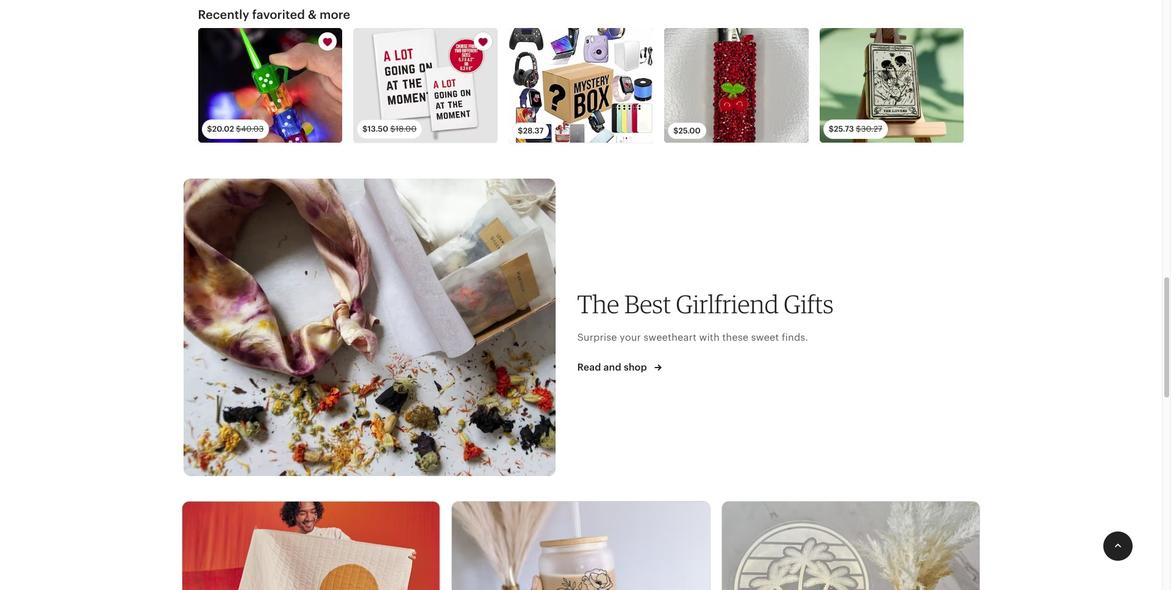 Task type: describe. For each thing, give the bounding box(es) containing it.
sweetheart
[[644, 332, 697, 344]]

20.02
[[212, 124, 234, 133]]

more
[[320, 8, 350, 22]]

13.50
[[368, 124, 388, 133]]

shop
[[624, 362, 647, 374]]

your
[[620, 332, 641, 344]]

$ 25.00
[[674, 126, 701, 135]]

25.00
[[679, 126, 701, 135]]

read and shop link
[[577, 361, 666, 376]]

the
[[577, 289, 619, 320]]

premium electronics & accessories gift mystery box image
[[509, 28, 653, 143]]

cherry red lighter image
[[664, 28, 809, 143]]

best
[[624, 289, 671, 320]]

a lot going on at the moment planner journal gifts taylor swift inspired journal planner notebook personalized swiftie fan gift notebook-013 image
[[353, 28, 498, 143]]

and
[[604, 362, 622, 374]]

recently favorited & more
[[198, 8, 350, 22]]

&
[[308, 8, 317, 22]]

with
[[699, 332, 720, 344]]

surprise
[[577, 332, 617, 344]]

the best girlfriend gifts link
[[577, 289, 834, 320]]

$ 28.37
[[518, 126, 544, 135]]

28.37
[[523, 126, 544, 135]]



Task type: locate. For each thing, give the bounding box(es) containing it.
30.27
[[861, 124, 883, 133]]

recently
[[198, 8, 249, 22]]

$ 13.50 $ 18.00
[[363, 124, 417, 133]]

favorited
[[252, 8, 305, 22]]

finds.
[[782, 332, 809, 344]]

recently favorited & more link
[[198, 7, 350, 22]]

$
[[207, 124, 212, 133], [236, 124, 241, 133], [363, 124, 368, 133], [390, 124, 395, 133], [829, 124, 834, 133], [856, 124, 861, 133], [518, 126, 523, 135], [674, 126, 679, 135]]

$ 25.73 $ 30.27
[[829, 124, 883, 133]]

read and shop
[[577, 362, 647, 374]]

shiny light dice windproof refillable lighter dice lighter cool gadget pocket lighter christmas gift for girl boy women friends gift image
[[198, 28, 342, 143]]

the best girlfriend gifts
[[577, 289, 834, 320]]

40.03
[[241, 124, 264, 133]]

$ 20.02 $ 40.03
[[207, 124, 264, 133]]

personalised lighter with the lovers tarot card engraved design, refillable and reusable lighter, couples anniversary, wedding gift image
[[820, 28, 964, 143]]

surprise your sweetheart with these sweet finds.
[[577, 332, 809, 344]]

surprise your sweetheart with these sweet finds. link
[[577, 332, 809, 344]]

25.73
[[834, 124, 854, 133]]

read
[[577, 362, 601, 374]]

girlfriend
[[676, 289, 779, 320]]

these
[[723, 332, 749, 344]]

gifts
[[784, 289, 834, 320]]

18.00
[[395, 124, 417, 133]]

sweet
[[751, 332, 779, 344]]



Task type: vqa. For each thing, say whether or not it's contained in the screenshot.
the
yes



